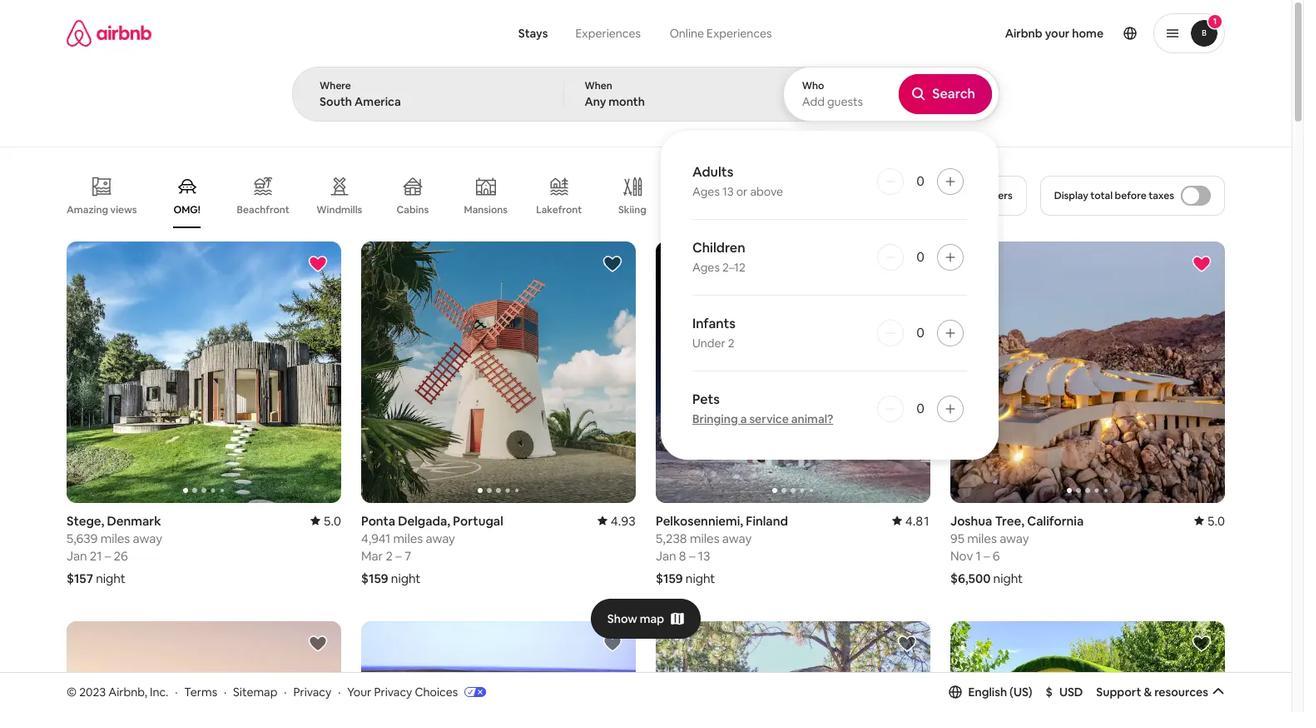 Task type: vqa. For each thing, say whether or not it's contained in the screenshot.
CLEAR
no



Task type: describe. For each thing, give the bounding box(es) containing it.
infants
[[693, 315, 736, 332]]

adults ages 13 or above
[[693, 163, 784, 199]]

ponta
[[361, 513, 396, 528]]

bringing
[[693, 411, 738, 426]]

2 inside 'ponta delgada, portugal 4,941 miles away mar 2 – 7 $159 night'
[[386, 548, 393, 563]]

english (us)
[[969, 684, 1033, 699]]

$159 inside pelkosenniemi, finland 5,238 miles away jan 8 – 13 $159 night
[[656, 570, 683, 586]]

1 button
[[1154, 13, 1226, 53]]

show map
[[608, 611, 665, 626]]

$159 inside 'ponta delgada, portugal 4,941 miles away mar 2 – 7 $159 night'
[[361, 570, 389, 586]]

mansions
[[464, 203, 508, 217]]

add to wishlist: roswell, new mexico image
[[603, 633, 623, 653]]

add to wishlist: phoenix, arizona image
[[308, 633, 328, 653]]

night inside pelkosenniemi, finland 5,238 miles away jan 8 – 13 $159 night
[[686, 570, 716, 586]]

6
[[993, 548, 1001, 563]]

show
[[608, 611, 638, 626]]

pelkosenniemi, finland 5,238 miles away jan 8 – 13 $159 night
[[656, 513, 789, 586]]

before
[[1116, 189, 1147, 202]]

1 inside joshua tree, california 95 miles away nov 1 – 6 $6,500 night
[[976, 548, 982, 563]]

0 for children
[[917, 248, 925, 266]]

experiences inside online experiences 'link'
[[707, 26, 772, 41]]

pets bringing a service animal?
[[693, 391, 834, 426]]

amazing
[[67, 203, 108, 216]]

any
[[585, 94, 607, 109]]

english (us) button
[[949, 684, 1033, 699]]

terms · sitemap · privacy
[[184, 684, 332, 699]]

add to wishlist: bend, oregon image
[[898, 633, 918, 653]]

home
[[1073, 26, 1104, 41]]

airbnb
[[1006, 26, 1043, 41]]

airbnb your home link
[[996, 16, 1114, 51]]

cabins
[[397, 203, 429, 217]]

0 for adults
[[917, 172, 925, 190]]

away inside 'ponta delgada, portugal 4,941 miles away mar 2 – 7 $159 night'
[[426, 530, 455, 546]]

miles inside 'ponta delgada, portugal 4,941 miles away mar 2 – 7 $159 night'
[[394, 530, 423, 546]]

your privacy choices
[[348, 684, 458, 699]]

or
[[737, 184, 748, 199]]

5.0 for stege, denmark 5,639 miles away jan 21 – 26 $157 night
[[324, 513, 341, 528]]

inc.
[[150, 684, 168, 699]]

animal?
[[792, 411, 834, 426]]

5,639
[[67, 530, 98, 546]]

profile element
[[813, 0, 1226, 67]]

add to wishlist: cedar city, utah image
[[1193, 633, 1212, 653]]

miles inside pelkosenniemi, finland 5,238 miles away jan 8 – 13 $159 night
[[690, 530, 720, 546]]

4,941
[[361, 530, 391, 546]]

adults
[[693, 163, 734, 181]]

– inside the stege, denmark 5,639 miles away jan 21 – 26 $157 night
[[105, 548, 111, 563]]

your
[[1046, 26, 1070, 41]]

$ usd
[[1046, 684, 1084, 699]]

a
[[741, 411, 747, 426]]

night inside the stege, denmark 5,639 miles away jan 21 – 26 $157 night
[[96, 570, 126, 586]]

2 · from the left
[[224, 684, 227, 699]]

0 for pets
[[917, 400, 925, 417]]

display
[[1055, 189, 1089, 202]]

add
[[803, 94, 825, 109]]

support & resources button
[[1097, 684, 1226, 699]]

airbnb,
[[108, 684, 147, 699]]

tree,
[[996, 513, 1025, 528]]

sitemap
[[233, 684, 278, 699]]

ages for children
[[693, 260, 720, 275]]

1 privacy from the left
[[293, 684, 332, 699]]

taxes
[[1149, 189, 1175, 202]]

views
[[110, 203, 137, 216]]

1 · from the left
[[175, 684, 178, 699]]

airbnb your home
[[1006, 26, 1104, 41]]

– inside 'ponta delgada, portugal 4,941 miles away mar 2 – 7 $159 night'
[[396, 548, 402, 563]]

none search field containing adults
[[292, 0, 1000, 460]]

8
[[679, 548, 687, 563]]

Where field
[[320, 94, 537, 109]]

your
[[348, 684, 372, 699]]

5.0 for joshua tree, california 95 miles away nov 1 – 6 $6,500 night
[[1208, 513, 1226, 528]]

stays button
[[505, 17, 562, 50]]

who
[[803, 79, 825, 92]]

where
[[320, 79, 351, 92]]

4.81
[[906, 513, 931, 528]]

terms
[[184, 684, 217, 699]]

experiences inside experiences button
[[576, 26, 641, 41]]

beachfront
[[237, 203, 290, 217]]

map
[[640, 611, 665, 626]]

1 inside dropdown button
[[1214, 16, 1218, 27]]

4.93
[[611, 513, 636, 528]]

domes
[[689, 203, 723, 217]]

5,238
[[656, 530, 688, 546]]

2–12
[[723, 260, 746, 275]]

0 for infants
[[917, 324, 925, 341]]

support & resources
[[1097, 684, 1209, 699]]

jan for jan 8 – 13
[[656, 548, 677, 563]]

windmills
[[317, 203, 363, 217]]

guests
[[828, 94, 864, 109]]

away inside joshua tree, california 95 miles away nov 1 – 6 $6,500 night
[[1000, 530, 1030, 546]]



Task type: locate. For each thing, give the bounding box(es) containing it.
0 horizontal spatial experiences
[[576, 26, 641, 41]]

13 inside adults ages 13 or above
[[723, 184, 734, 199]]

1 – from the left
[[105, 548, 111, 563]]

denmark
[[107, 513, 161, 528]]

– inside pelkosenniemi, finland 5,238 miles away jan 8 – 13 $159 night
[[689, 548, 696, 563]]

resources
[[1155, 684, 1209, 699]]

0 horizontal spatial 1
[[976, 548, 982, 563]]

stege,
[[67, 513, 104, 528]]

away down 'denmark'
[[133, 530, 162, 546]]

95
[[951, 530, 965, 546]]

0 horizontal spatial $159
[[361, 570, 389, 586]]

night down 8
[[686, 570, 716, 586]]

mar
[[361, 548, 383, 563]]

privacy inside your privacy choices link
[[374, 684, 413, 699]]

away down 'finland'
[[723, 530, 752, 546]]

0 horizontal spatial jan
[[67, 548, 87, 563]]

4 – from the left
[[984, 548, 991, 563]]

miles inside the stege, denmark 5,639 miles away jan 21 – 26 $157 night
[[100, 530, 130, 546]]

stege, denmark 5,639 miles away jan 21 – 26 $157 night
[[67, 513, 162, 586]]

trending
[[852, 203, 894, 217]]

2 5.0 out of 5 average rating image from the left
[[1195, 513, 1226, 528]]

jan inside pelkosenniemi, finland 5,238 miles away jan 8 – 13 $159 night
[[656, 548, 677, 563]]

0 vertical spatial 2
[[729, 336, 735, 351]]

1 horizontal spatial $159
[[656, 570, 683, 586]]

portugal
[[453, 513, 504, 528]]

&
[[1145, 684, 1153, 699]]

2 away from the left
[[426, 530, 455, 546]]

display total before taxes button
[[1041, 176, 1226, 216]]

1 horizontal spatial experiences
[[707, 26, 772, 41]]

0 vertical spatial 13
[[723, 184, 734, 199]]

3 0 from the top
[[917, 324, 925, 341]]

2 experiences from the left
[[707, 26, 772, 41]]

remove from wishlist: joshua tree, california image
[[1193, 254, 1212, 274]]

1 miles from the left
[[100, 530, 130, 546]]

1 horizontal spatial 5.0 out of 5 average rating image
[[1195, 513, 1226, 528]]

4 0 from the top
[[917, 400, 925, 417]]

21
[[90, 548, 102, 563]]

13 left or
[[723, 184, 734, 199]]

above
[[751, 184, 784, 199]]

1 vertical spatial 13
[[698, 548, 711, 563]]

1 ages from the top
[[693, 184, 720, 199]]

away inside the stege, denmark 5,639 miles away jan 21 – 26 $157 night
[[133, 530, 162, 546]]

miles inside joshua tree, california 95 miles away nov 1 – 6 $6,500 night
[[968, 530, 998, 546]]

4.93 out of 5 average rating image
[[598, 513, 636, 528]]

1 experiences from the left
[[576, 26, 641, 41]]

finland
[[746, 513, 789, 528]]

miles down joshua
[[968, 530, 998, 546]]

· left privacy link at the bottom left of page
[[284, 684, 287, 699]]

under
[[693, 336, 726, 351]]

0
[[917, 172, 925, 190], [917, 248, 925, 266], [917, 324, 925, 341], [917, 400, 925, 417]]

3 – from the left
[[689, 548, 696, 563]]

· right the inc.
[[175, 684, 178, 699]]

joshua
[[951, 513, 993, 528]]

month
[[609, 94, 645, 109]]

experiences button
[[562, 17, 655, 50]]

4 night from the left
[[994, 570, 1024, 586]]

$159 down mar
[[361, 570, 389, 586]]

5.0 out of 5 average rating image for stege, denmark 5,639 miles away jan 21 – 26 $157 night
[[310, 513, 341, 528]]

2 right mar
[[386, 548, 393, 563]]

your privacy choices link
[[348, 684, 486, 700]]

1 5.0 from the left
[[324, 513, 341, 528]]

1 horizontal spatial privacy
[[374, 684, 413, 699]]

ages inside children ages 2–12
[[693, 260, 720, 275]]

1 horizontal spatial jan
[[656, 548, 677, 563]]

away down delgada, at the left bottom of the page
[[426, 530, 455, 546]]

stays tab panel
[[292, 67, 1000, 460]]

2
[[729, 336, 735, 351], [386, 548, 393, 563]]

add to wishlist: ponta delgada, portugal image
[[603, 254, 623, 274]]

remove from wishlist: stege, denmark image
[[308, 254, 328, 274]]

2023
[[79, 684, 106, 699]]

children ages 2–12
[[693, 239, 746, 275]]

4 · from the left
[[338, 684, 341, 699]]

26
[[114, 548, 128, 563]]

filters
[[984, 189, 1013, 202]]

2 miles from the left
[[394, 530, 423, 546]]

1 vertical spatial ages
[[693, 260, 720, 275]]

jan inside the stege, denmark 5,639 miles away jan 21 – 26 $157 night
[[67, 548, 87, 563]]

delgada,
[[398, 513, 451, 528]]

experiences right the online at the top right of the page
[[707, 26, 772, 41]]

1 horizontal spatial 13
[[723, 184, 734, 199]]

omg!
[[174, 203, 200, 217]]

4.81 out of 5 average rating image
[[893, 513, 931, 528]]

2 jan from the left
[[656, 548, 677, 563]]

online experiences link
[[655, 17, 787, 50]]

support
[[1097, 684, 1142, 699]]

3 night from the left
[[686, 570, 716, 586]]

terms link
[[184, 684, 217, 699]]

amazing views
[[67, 203, 137, 216]]

usd
[[1060, 684, 1084, 699]]

0 horizontal spatial 13
[[698, 548, 711, 563]]

miles
[[100, 530, 130, 546], [394, 530, 423, 546], [690, 530, 720, 546], [968, 530, 998, 546]]

night inside joshua tree, california 95 miles away nov 1 – 6 $6,500 night
[[994, 570, 1024, 586]]

privacy left your on the bottom
[[293, 684, 332, 699]]

1 horizontal spatial 5.0
[[1208, 513, 1226, 528]]

skiing
[[619, 203, 647, 217]]

5.0
[[324, 513, 341, 528], [1208, 513, 1226, 528]]

lakefront
[[537, 203, 582, 217]]

group containing amazing views
[[67, 163, 940, 228]]

2 night from the left
[[391, 570, 421, 586]]

joshua tree, california 95 miles away nov 1 – 6 $6,500 night
[[951, 513, 1084, 586]]

None search field
[[292, 0, 1000, 460]]

night down "6"
[[994, 570, 1024, 586]]

away down tree,
[[1000, 530, 1030, 546]]

california
[[1028, 513, 1084, 528]]

1 away from the left
[[133, 530, 162, 546]]

– right 21
[[105, 548, 111, 563]]

night
[[96, 570, 126, 586], [391, 570, 421, 586], [686, 570, 716, 586], [994, 570, 1024, 586]]

experiences up when
[[576, 26, 641, 41]]

jan for jan 21 – 26
[[67, 548, 87, 563]]

3 away from the left
[[723, 530, 752, 546]]

filters button
[[950, 176, 1027, 216]]

2 5.0 from the left
[[1208, 513, 1226, 528]]

2 – from the left
[[396, 548, 402, 563]]

sitemap link
[[233, 684, 278, 699]]

$6,500
[[951, 570, 991, 586]]

$
[[1046, 684, 1053, 699]]

ages for adults
[[693, 184, 720, 199]]

1 0 from the top
[[917, 172, 925, 190]]

13 inside pelkosenniemi, finland 5,238 miles away jan 8 – 13 $159 night
[[698, 548, 711, 563]]

ages down children
[[693, 260, 720, 275]]

© 2023 airbnb, inc. ·
[[67, 684, 178, 699]]

4 away from the left
[[1000, 530, 1030, 546]]

2 0 from the top
[[917, 248, 925, 266]]

(us)
[[1010, 684, 1033, 699]]

2 ages from the top
[[693, 260, 720, 275]]

1 night from the left
[[96, 570, 126, 586]]

· right terms link
[[224, 684, 227, 699]]

2 privacy from the left
[[374, 684, 413, 699]]

1 5.0 out of 5 average rating image from the left
[[310, 513, 341, 528]]

display total before taxes
[[1055, 189, 1175, 202]]

when
[[585, 79, 613, 92]]

stays
[[519, 26, 548, 41]]

1 horizontal spatial 1
[[1214, 16, 1218, 27]]

ages up domes
[[693, 184, 720, 199]]

night down 7
[[391, 570, 421, 586]]

13 right 8
[[698, 548, 711, 563]]

0 horizontal spatial 5.0
[[324, 513, 341, 528]]

– right 8
[[689, 548, 696, 563]]

bringing a service animal? button
[[693, 411, 834, 426]]

– left 7
[[396, 548, 402, 563]]

privacy link
[[293, 684, 332, 699]]

2 $159 from the left
[[656, 570, 683, 586]]

online
[[670, 26, 705, 41]]

– left "6"
[[984, 548, 991, 563]]

privacy right your on the bottom
[[374, 684, 413, 699]]

away
[[133, 530, 162, 546], [426, 530, 455, 546], [723, 530, 752, 546], [1000, 530, 1030, 546]]

· left your on the bottom
[[338, 684, 341, 699]]

add to wishlist: pelkosenniemi, finland image
[[898, 254, 918, 274]]

0 horizontal spatial 2
[[386, 548, 393, 563]]

group
[[67, 163, 940, 228], [67, 242, 341, 503], [361, 242, 636, 503], [656, 242, 931, 503], [951, 242, 1226, 503], [67, 621, 341, 712], [361, 621, 636, 712], [656, 621, 931, 712], [951, 621, 1226, 712]]

$159 down 8
[[656, 570, 683, 586]]

ages
[[693, 184, 720, 199], [693, 260, 720, 275]]

©
[[67, 684, 77, 699]]

infants under 2
[[693, 315, 736, 351]]

1 jan from the left
[[67, 548, 87, 563]]

who add guests
[[803, 79, 864, 109]]

5.0 out of 5 average rating image for joshua tree, california 95 miles away nov 1 – 6 $6,500 night
[[1195, 513, 1226, 528]]

0 horizontal spatial 5.0 out of 5 average rating image
[[310, 513, 341, 528]]

away inside pelkosenniemi, finland 5,238 miles away jan 8 – 13 $159 night
[[723, 530, 752, 546]]

5.0 out of 5 average rating image
[[310, 513, 341, 528], [1195, 513, 1226, 528]]

miles up 7
[[394, 530, 423, 546]]

miles up 26 at the left
[[100, 530, 130, 546]]

jan down 5,639 at the bottom of the page
[[67, 548, 87, 563]]

0 vertical spatial 1
[[1214, 16, 1218, 27]]

choices
[[415, 684, 458, 699]]

when any month
[[585, 79, 645, 109]]

3 · from the left
[[284, 684, 287, 699]]

total
[[1091, 189, 1113, 202]]

2 inside the infants under 2
[[729, 336, 735, 351]]

0 vertical spatial ages
[[693, 184, 720, 199]]

show map button
[[591, 598, 701, 638]]

4 miles from the left
[[968, 530, 998, 546]]

pelkosenniemi,
[[656, 513, 744, 528]]

2 right the under at the right of the page
[[729, 336, 735, 351]]

ages inside adults ages 13 or above
[[693, 184, 720, 199]]

$157
[[67, 570, 93, 586]]

ponta delgada, portugal 4,941 miles away mar 2 – 7 $159 night
[[361, 513, 504, 586]]

1 vertical spatial 1
[[976, 548, 982, 563]]

3 miles from the left
[[690, 530, 720, 546]]

online experiences
[[670, 26, 772, 41]]

privacy
[[293, 684, 332, 699], [374, 684, 413, 699]]

jan left 8
[[656, 548, 677, 563]]

what can we help you find? tab list
[[505, 17, 655, 50]]

english
[[969, 684, 1008, 699]]

night inside 'ponta delgada, portugal 4,941 miles away mar 2 – 7 $159 night'
[[391, 570, 421, 586]]

miles down the pelkosenniemi,
[[690, 530, 720, 546]]

1 vertical spatial 2
[[386, 548, 393, 563]]

1 horizontal spatial 2
[[729, 336, 735, 351]]

night down 26 at the left
[[96, 570, 126, 586]]

0 horizontal spatial privacy
[[293, 684, 332, 699]]

– inside joshua tree, california 95 miles away nov 1 – 6 $6,500 night
[[984, 548, 991, 563]]

1 $159 from the left
[[361, 570, 389, 586]]



